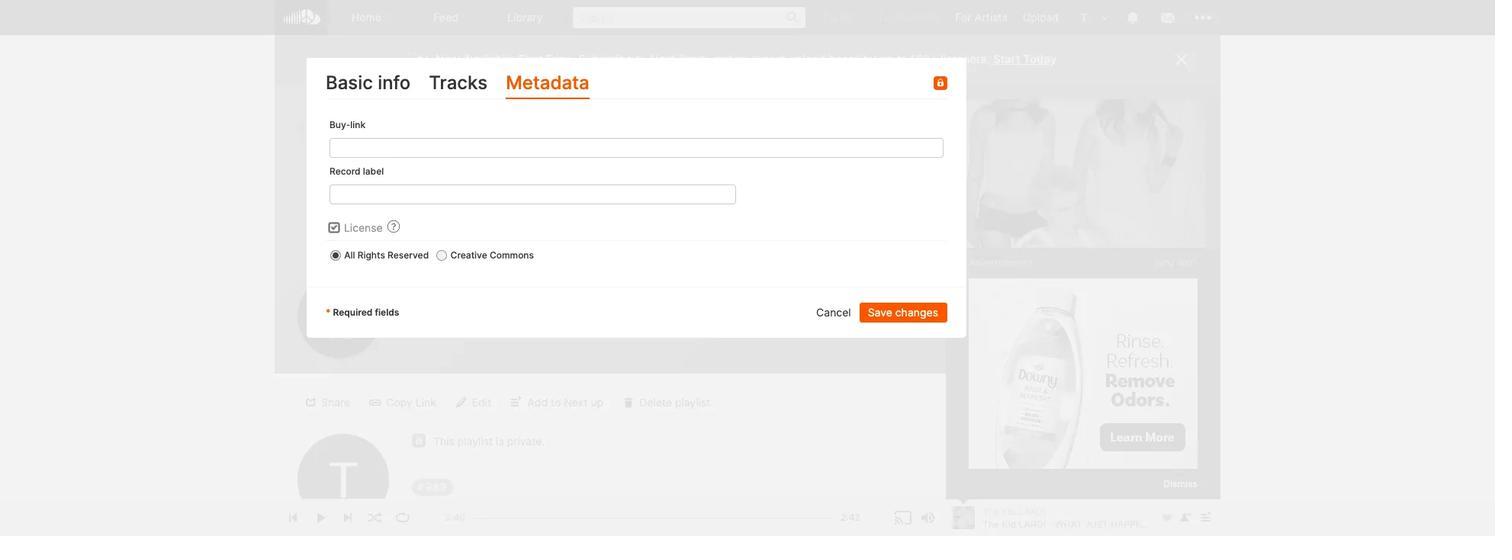 Task type: describe. For each thing, give the bounding box(es) containing it.
tracks link
[[429, 69, 488, 100]]

copy
[[386, 396, 413, 409]]

feed link
[[407, 0, 486, 35]]

go+
[[841, 11, 862, 24]]

track
[[325, 318, 355, 329]]

Record label text field
[[330, 185, 737, 205]]

*
[[326, 307, 331, 318]]

policy
[[1078, 498, 1104, 510]]

record
[[330, 166, 361, 177]]

Search search field
[[573, 7, 806, 28]]

cookie for policy
[[1045, 498, 1075, 510]]

commons
[[490, 250, 534, 261]]

get
[[714, 52, 732, 66]]

edit
[[472, 396, 492, 409]]

buy-
[[330, 119, 351, 131]]

private.
[[507, 435, 545, 448]]

tracks
[[429, 72, 488, 94]]

basic info link
[[326, 69, 411, 100]]

1 vertical spatial pro
[[679, 52, 697, 66]]

1 to from the left
[[636, 52, 647, 66]]

the kid laroi - what just happened element
[[412, 508, 435, 531]]

try next pro
[[878, 11, 941, 24]]

your
[[736, 52, 759, 66]]

for
[[956, 11, 972, 24]]

2 to from the left
[[700, 52, 711, 66]]

fields
[[375, 307, 400, 318]]

this playlist is private.
[[434, 435, 545, 448]]

first
[[519, 52, 543, 66]]

feed
[[434, 11, 459, 24]]

r&b
[[427, 481, 447, 494]]

laroi.
[[507, 513, 541, 526]]

delete playlist
[[640, 396, 711, 409]]

upload image button
[[1025, 313, 1127, 333]]

is
[[496, 435, 504, 448]]

1 - from the left
[[544, 513, 549, 526]]

save
[[868, 306, 893, 319]]

cookie policy link
[[1045, 498, 1104, 510]]

image
[[1087, 316, 1118, 329]]

what
[[637, 513, 668, 526]]

license
[[341, 221, 383, 234]]

the kid laroi - what just happened link
[[552, 513, 758, 526]]

cancel
[[817, 306, 852, 319]]

1 horizontal spatial tara schultz's avatar element
[[1075, 8, 1095, 27]]

share button
[[298, 393, 360, 413]]

for artists
[[956, 11, 1008, 24]]

available:
[[463, 52, 516, 66]]

manager
[[1147, 498, 1185, 510]]

charts
[[1121, 511, 1151, 523]]

delete playlist button
[[617, 393, 720, 413]]

large image
[[326, 220, 342, 236]]

try next pro link
[[870, 0, 948, 34]]

blog link
[[1092, 511, 1112, 523]]

label
[[363, 166, 384, 177]]

try for try next pro
[[878, 11, 894, 24]]

home
[[352, 11, 382, 24]]

charts link
[[1121, 511, 1151, 523]]

metadata
[[506, 72, 590, 94]]

legal link
[[969, 498, 993, 510]]

next inside try next pro link
[[897, 11, 921, 24]]

record label
[[330, 166, 384, 177]]

copy link button
[[363, 393, 446, 413]]

tirtiual
[[353, 110, 413, 132]]

delete
[[640, 396, 672, 409]]

library link
[[486, 0, 566, 35]]

reserved
[[388, 250, 429, 261]]

rights
[[358, 250, 385, 261]]

today
[[1024, 52, 1057, 66]]

next
[[763, 52, 786, 66]]

copy link
[[386, 396, 436, 409]]

buy-link
[[330, 119, 366, 131]]

laroi
[[594, 513, 626, 526]]

required
[[333, 307, 373, 318]]

r&b link
[[412, 479, 453, 496]]

upload image
[[1048, 316, 1118, 329]]

heard
[[829, 52, 860, 66]]



Task type: vqa. For each thing, say whether or not it's contained in the screenshot.
Try Next Pro TRY
yes



Task type: locate. For each thing, give the bounding box(es) containing it.
0 horizontal spatial tara schultz's avatar element
[[298, 434, 389, 526]]

* required fields
[[326, 307, 400, 318]]

0 horizontal spatial try
[[822, 11, 838, 24]]

try inside "try go+" link
[[822, 11, 838, 24]]

1 horizontal spatial cookie
[[1114, 498, 1144, 510]]

0 vertical spatial pro
[[924, 11, 941, 24]]

info
[[378, 72, 411, 94]]

upload up the today
[[1023, 11, 1059, 24]]

cookie policy
[[1045, 498, 1104, 510]]

go
[[969, 401, 984, 414]]

listeners.
[[941, 52, 990, 66]]

changes
[[896, 306, 939, 319]]

0 vertical spatial tara schultz's avatar element
[[1075, 8, 1095, 27]]

kid left laroi
[[575, 513, 591, 526]]

the
[[465, 513, 484, 526], [552, 513, 572, 526]]

next up 100+
[[897, 11, 921, 24]]

cookie up resources
[[1045, 498, 1075, 510]]

privacy link
[[1003, 498, 1035, 510]]

imprint
[[969, 511, 1000, 523]]

1
[[332, 287, 348, 317], [447, 513, 453, 526]]

upload for upload
[[1023, 11, 1059, 24]]

home link
[[327, 0, 407, 35]]

1 track 2:42
[[325, 287, 355, 342]]

1 horizontal spatial to
[[700, 52, 711, 66]]

None search field
[[566, 0, 814, 34]]

Buy-link text field
[[330, 138, 944, 158]]

2 try from the left
[[878, 11, 894, 24]]

1 vertical spatial upload
[[1048, 316, 1084, 329]]

fans.
[[546, 52, 575, 66]]

basic info
[[326, 72, 411, 94]]

playlist left is
[[458, 435, 493, 448]]

start today link
[[994, 52, 1057, 66]]

playlist
[[675, 396, 711, 409], [458, 435, 493, 448]]

pro left for at the right top
[[924, 11, 941, 24]]

the left laroi.
[[465, 513, 484, 526]]

1 the from the left
[[465, 513, 484, 526]]

link
[[416, 396, 436, 409]]

1 vertical spatial playlist
[[458, 435, 493, 448]]

cookie for manager
[[1114, 498, 1144, 510]]

next
[[897, 11, 921, 24], [650, 52, 676, 66]]

0 horizontal spatial -
[[544, 513, 549, 526]]

try go+ link
[[814, 0, 870, 34]]

try
[[822, 11, 838, 24], [878, 11, 894, 24]]

1 cookie from the left
[[1045, 498, 1075, 510]]

the right laroi.
[[552, 513, 572, 526]]

now available: first fans. subscribe to next pro to get your next upload heard by up to 100+ listeners. start today
[[436, 52, 1057, 66]]

playlist inside the delete playlist button
[[675, 396, 711, 409]]

0 horizontal spatial next
[[650, 52, 676, 66]]

236k
[[893, 514, 919, 525]]

upload link
[[1016, 0, 1067, 34]]

1 for 1 track 2:42
[[332, 287, 348, 317]]

try left go+
[[822, 11, 838, 24]]

artists
[[975, 11, 1008, 24]]

1 for 1
[[447, 513, 453, 526]]

resources
[[1037, 511, 1083, 523]]

the kid laroi. link
[[465, 513, 541, 526]]

0 horizontal spatial pro
[[679, 52, 697, 66]]

0 vertical spatial 1
[[332, 287, 348, 317]]

go mobile
[[969, 401, 1020, 414]]

2 the from the left
[[552, 513, 572, 526]]

save changes button
[[860, 303, 948, 323]]

start
[[994, 52, 1021, 66]]

- right laroi.
[[544, 513, 549, 526]]

to right up
[[897, 52, 908, 66]]

playlist for this
[[458, 435, 493, 448]]

metadata link
[[506, 69, 590, 100]]

imprint link
[[969, 511, 1000, 523]]

1 vertical spatial next
[[650, 52, 676, 66]]

- left the what
[[629, 513, 634, 526]]

privacy
[[1003, 498, 1035, 510]]

2 kid from the left
[[575, 513, 591, 526]]

upload
[[789, 52, 826, 66]]

pro left 'get' at the left
[[679, 52, 697, 66]]

0 horizontal spatial 1
[[332, 287, 348, 317]]

tirtiual element
[[946, 99, 1206, 359]]

up
[[880, 52, 894, 66]]

2 cookie from the left
[[1114, 498, 1144, 510]]

1 horizontal spatial pro
[[924, 11, 941, 24]]

to left 'get' at the left
[[700, 52, 711, 66]]

1 kid from the left
[[487, 513, 504, 526]]

0 vertical spatial upload
[[1023, 11, 1059, 24]]

tara schultz's avatar element
[[1075, 8, 1095, 27], [298, 434, 389, 526]]

try inside try next pro link
[[878, 11, 894, 24]]

1 horizontal spatial kid
[[575, 513, 591, 526]]

2 horizontal spatial to
[[897, 52, 908, 66]]

0 horizontal spatial playlist
[[458, 435, 493, 448]]

upload left image
[[1048, 316, 1084, 329]]

2:42
[[328, 329, 352, 342]]

save changes
[[868, 306, 939, 319]]

playlist right delete in the left of the page
[[675, 396, 711, 409]]

mobile
[[987, 401, 1020, 414]]

next down the search search field
[[650, 52, 676, 66]]

1 inside 1 track 2:42
[[332, 287, 348, 317]]

cookie manager link
[[1114, 498, 1185, 510]]

try for try go+
[[822, 11, 838, 24]]

artist
[[1010, 511, 1034, 523]]

1 right the kid laroi - what just happened element in the left of the page
[[447, 513, 453, 526]]

link
[[351, 119, 366, 131]]

1 right *
[[332, 287, 348, 317]]

1 horizontal spatial playlist
[[675, 396, 711, 409]]

to
[[636, 52, 647, 66], [700, 52, 711, 66], [897, 52, 908, 66]]

1 horizontal spatial next
[[897, 11, 921, 24]]

cookie
[[1045, 498, 1075, 510], [1114, 498, 1144, 510]]

1 vertical spatial 1
[[447, 513, 453, 526]]

basic
[[326, 72, 373, 94]]

artist resources
[[1010, 511, 1083, 523]]

subscribe
[[579, 52, 633, 66]]

1 horizontal spatial -
[[629, 513, 634, 526]]

artist resources link
[[1010, 511, 1083, 523]]

kid left laroi.
[[487, 513, 504, 526]]

cookie manager imprint
[[969, 498, 1185, 523]]

legal
[[969, 498, 993, 510]]

0 horizontal spatial the
[[465, 513, 484, 526]]

2 - from the left
[[629, 513, 634, 526]]

playlist for delete
[[675, 396, 711, 409]]

creative commons
[[451, 250, 534, 261]]

3 to from the left
[[897, 52, 908, 66]]

try go+
[[822, 11, 862, 24]]

creative
[[451, 250, 487, 261]]

1 horizontal spatial 1
[[447, 513, 453, 526]]

1 horizontal spatial the
[[552, 513, 572, 526]]

to right subscribe
[[636, 52, 647, 66]]

100+
[[911, 52, 938, 66]]

share
[[321, 396, 351, 409]]

cancel button
[[809, 303, 860, 323]]

this
[[434, 435, 455, 448]]

0 horizontal spatial cookie
[[1045, 498, 1075, 510]]

blog
[[1092, 511, 1112, 523]]

0 vertical spatial next
[[897, 11, 921, 24]]

cookie inside the cookie manager imprint
[[1114, 498, 1144, 510]]

0 vertical spatial playlist
[[675, 396, 711, 409]]

1 horizontal spatial try
[[878, 11, 894, 24]]

try right go+
[[878, 11, 894, 24]]

just
[[671, 513, 698, 526]]

1 vertical spatial tara schultz's avatar element
[[298, 434, 389, 526]]

0 horizontal spatial kid
[[487, 513, 504, 526]]

upload inside button
[[1048, 316, 1084, 329]]

upload for upload image
[[1048, 316, 1084, 329]]

1 try from the left
[[822, 11, 838, 24]]

cookie up charts link
[[1114, 498, 1144, 510]]

the kid laroi. - the kid laroi - what just happened
[[465, 513, 758, 526]]

happened
[[701, 513, 758, 526]]

0 horizontal spatial to
[[636, 52, 647, 66]]

library
[[508, 11, 543, 24]]



